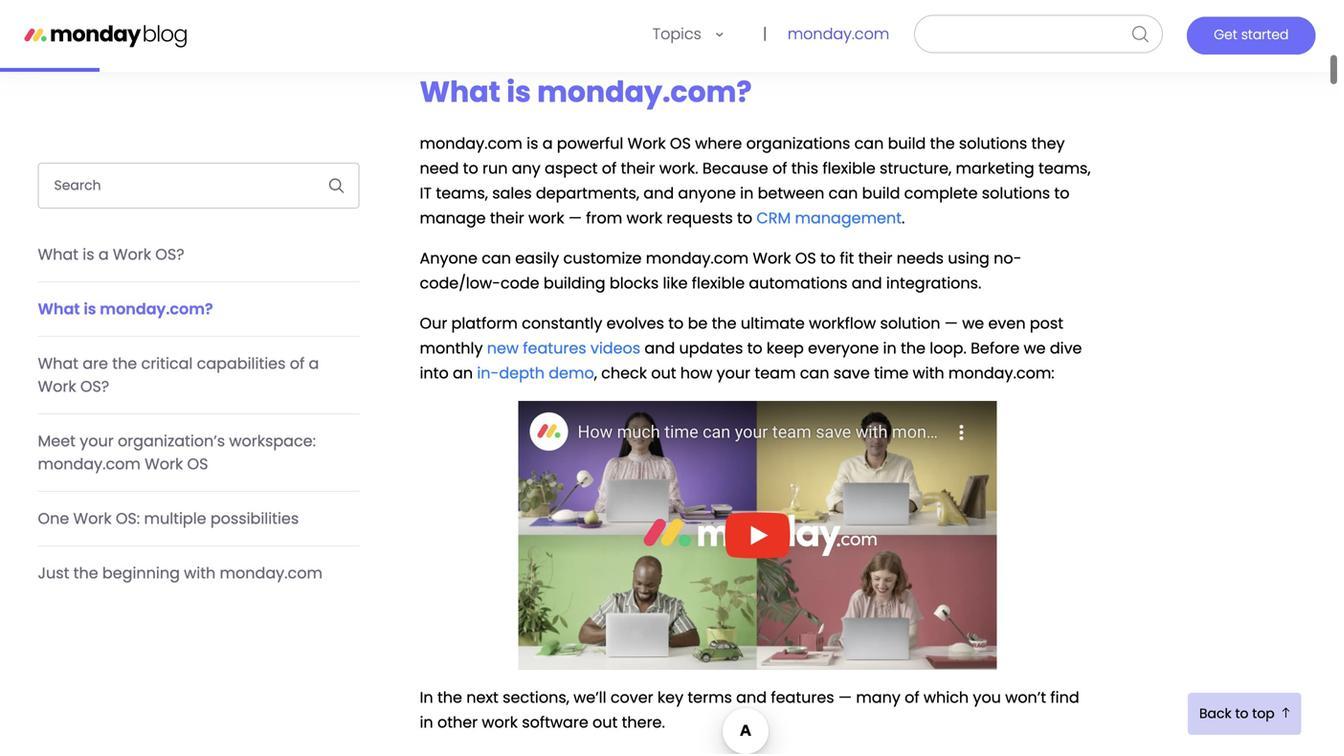 Task type: vqa. For each thing, say whether or not it's contained in the screenshot.
a inside the What are the critical capabilities of a Work OS?
yes



Task type: describe. For each thing, give the bounding box(es) containing it.
sales
[[492, 182, 532, 204]]

1 horizontal spatial your
[[717, 362, 751, 384]]

work.
[[659, 157, 698, 179]]

0 vertical spatial with
[[913, 362, 945, 384]]

just the beginning with monday.com link
[[38, 547, 359, 600]]

a for powerful
[[543, 133, 553, 154]]

anyone
[[420, 247, 478, 269]]

to inside button
[[1235, 705, 1249, 723]]

this
[[791, 157, 819, 179]]

monday.com is a powerful work os where organizations can build the solutions they need to run any aspect of their work. because of this flexible structure, marketing teams, it teams, sales departments, and anyone in between can build complete solutions to manage their work — from work requests to
[[420, 133, 1091, 229]]

save
[[834, 362, 870, 384]]

one work os: multiple possibilities link
[[38, 492, 359, 546]]

can left save
[[800, 362, 829, 384]]

1 horizontal spatial teams,
[[1039, 157, 1091, 179]]

it
[[420, 182, 432, 204]]

0 horizontal spatial what is monday.com?
[[38, 298, 213, 320]]

one work os: multiple possibilities
[[38, 508, 299, 529]]

1 vertical spatial build
[[862, 182, 900, 204]]

capabilities
[[197, 353, 286, 374]]

of inside "in the next sections, we'll cover key terms and features — many of which you won't find in other work software out there."
[[905, 687, 920, 708]]

organizations
[[746, 133, 850, 154]]

your inside meet your organization's workspace: monday.com work os
[[80, 430, 114, 452]]

find
[[1051, 687, 1080, 708]]

monday.com for meet your organization's workspace: monday.com work os
[[38, 453, 141, 475]]

the inside the what are the critical capabilities of a work os?
[[112, 353, 137, 374]]

dive
[[1050, 337, 1082, 359]]

multiple
[[144, 508, 206, 529]]

demo
[[549, 362, 594, 384]]

what is a work os?
[[38, 244, 184, 265]]

crm management .
[[757, 207, 909, 229]]

new features videos link
[[487, 337, 641, 359]]

0 vertical spatial features
[[523, 337, 586, 359]]

beginning
[[102, 562, 180, 584]]

their inside the anyone can easily customize monday.com work os to fit their needs using no- code/low-code building blocks like flexible automations and integrations.
[[858, 247, 893, 269]]

to inside and updates to keep everyone in the loop. before we dive into an
[[747, 337, 763, 359]]

and inside the anyone can easily customize monday.com work os to fit their needs using no- code/low-code building blocks like flexible automations and integrations.
[[852, 272, 882, 294]]

be
[[688, 313, 708, 334]]

we inside our platform constantly evolves to be the ultimate workflow solution — we even post monthly
[[962, 313, 984, 334]]

solution
[[880, 313, 941, 334]]

work inside meet your organization's workspace: monday.com work os
[[145, 453, 183, 475]]

crm
[[757, 207, 791, 229]]

our
[[420, 313, 447, 334]]

os:
[[116, 508, 140, 529]]

with inside just the beginning with monday.com link
[[184, 562, 216, 584]]

software
[[522, 712, 589, 733]]

they
[[1032, 133, 1065, 154]]

2 horizontal spatial work
[[627, 207, 663, 229]]

monday.com:
[[949, 362, 1055, 384]]

the inside and updates to keep everyone in the loop. before we dive into an
[[901, 337, 926, 359]]

1 horizontal spatial what is monday.com?
[[420, 72, 752, 112]]

started
[[1241, 25, 1289, 44]]

you
[[973, 687, 1001, 708]]

our platform constantly evolves to be the ultimate workflow solution — we even post monthly
[[420, 313, 1064, 359]]

next
[[466, 687, 499, 708]]

post
[[1030, 313, 1064, 334]]

get started
[[1214, 25, 1289, 44]]

in
[[420, 687, 433, 708]]

time
[[874, 362, 909, 384]]

where
[[695, 133, 742, 154]]

a for work
[[98, 244, 109, 265]]

what is monday.com? link
[[38, 282, 359, 336]]

complete
[[904, 182, 978, 204]]

which
[[924, 687, 969, 708]]

and inside monday.com is a powerful work os where organizations can build the solutions they need to run any aspect of their work. because of this flexible structure, marketing teams, it teams, sales departments, and anyone in between can build complete solutions to manage their work — from work requests to
[[644, 182, 674, 204]]

constantly
[[522, 313, 602, 334]]

work inside the what are the critical capabilities of a work os?
[[38, 376, 76, 397]]

even
[[988, 313, 1026, 334]]

work inside "in the next sections, we'll cover key terms and features — many of which you won't find in other work software out there."
[[482, 712, 518, 733]]

one
[[38, 508, 69, 529]]

we inside and updates to keep everyone in the loop. before we dive into an
[[1024, 337, 1046, 359]]

in inside and updates to keep everyone in the loop. before we dive into an
[[883, 337, 897, 359]]

loop.
[[930, 337, 967, 359]]

what for what are the critical capabilities of a work os? link
[[38, 353, 78, 374]]

monday.com for anyone can easily customize monday.com work os to fit their needs using no- code/low-code building blocks like flexible automations and integrations.
[[646, 247, 749, 269]]

workflow
[[809, 313, 876, 334]]

into
[[420, 362, 449, 384]]

work inside "link"
[[73, 508, 112, 529]]

marketing
[[956, 157, 1035, 179]]

and inside "in the next sections, we'll cover key terms and features — many of which you won't find in other work software out there."
[[736, 687, 767, 708]]

0 horizontal spatial monday.com?
[[100, 298, 213, 320]]

monday.com inside monday.com is a powerful work os where organizations can build the solutions they need to run any aspect of their work. because of this flexible structure, marketing teams, it teams, sales departments, and anyone in between can build complete solutions to manage their work — from work requests to
[[420, 133, 523, 154]]

back to top button
[[1188, 693, 1301, 735]]

what are the critical capabilities of a work os?
[[38, 353, 319, 397]]

1 vertical spatial their
[[490, 207, 524, 229]]

1 horizontal spatial their
[[621, 157, 655, 179]]

what for what is monday.com? link
[[38, 298, 80, 320]]

in inside "in the next sections, we'll cover key terms and features — many of which you won't find in other work software out there."
[[420, 712, 433, 733]]

the inside our platform constantly evolves to be the ultimate workflow solution — we even post monthly
[[712, 313, 737, 334]]

code/low-
[[420, 272, 501, 294]]

automations
[[749, 272, 848, 294]]

what is a work os? link
[[38, 228, 359, 281]]

new
[[487, 337, 519, 359]]

to left crm
[[737, 207, 753, 229]]

new features videos
[[487, 337, 641, 359]]

of left this
[[772, 157, 787, 179]]

needs
[[897, 247, 944, 269]]

in inside monday.com is a powerful work os where organizations can build the solutions they need to run any aspect of their work. because of this flexible structure, marketing teams, it teams, sales departments, and anyone in between can build complete solutions to manage their work — from work requests to
[[740, 182, 754, 204]]

using
[[948, 247, 990, 269]]

many
[[856, 687, 901, 708]]

1 vertical spatial solutions
[[982, 182, 1050, 204]]

sections,
[[503, 687, 569, 708]]

won't
[[1005, 687, 1046, 708]]

monday.com link
[[787, 0, 891, 70]]

meet
[[38, 430, 76, 452]]

in the next sections, we'll cover key terms and features — many of which you won't find in other work software out there.
[[420, 687, 1080, 733]]

cover
[[611, 687, 653, 708]]

need
[[420, 157, 459, 179]]

features inside "in the next sections, we'll cover key terms and features — many of which you won't find in other work software out there."
[[771, 687, 834, 708]]

powerful
[[557, 133, 624, 154]]



Task type: locate. For each thing, give the bounding box(es) containing it.
the up structure, at the right top
[[930, 133, 955, 154]]

1 horizontal spatial features
[[771, 687, 834, 708]]

1 vertical spatial your
[[80, 430, 114, 452]]

of down powerful
[[602, 157, 617, 179]]

— inside monday.com is a powerful work os where organizations can build the solutions they need to run any aspect of their work. because of this flexible structure, marketing teams, it teams, sales departments, and anyone in between can build complete solutions to manage their work — from work requests to
[[568, 207, 582, 229]]

of
[[602, 157, 617, 179], [772, 157, 787, 179], [290, 353, 305, 374], [905, 687, 920, 708]]

the right in
[[437, 687, 462, 708]]

topics
[[653, 23, 702, 45]]

code
[[501, 272, 540, 294]]

the right be
[[712, 313, 737, 334]]

1 vertical spatial we
[[1024, 337, 1046, 359]]

in-depth demo link
[[477, 362, 594, 384]]

2 vertical spatial os
[[187, 453, 208, 475]]

monday.com
[[788, 23, 890, 45], [420, 133, 523, 154], [646, 247, 749, 269], [38, 453, 141, 475], [220, 562, 323, 584]]

work up meet at bottom left
[[38, 376, 76, 397]]

monday.com? down topics on the top of page
[[537, 72, 752, 112]]

can inside the anyone can easily customize monday.com work os to fit their needs using no- code/low-code building blocks like flexible automations and integrations.
[[482, 247, 511, 269]]

building
[[544, 272, 606, 294]]

0 horizontal spatial their
[[490, 207, 524, 229]]

fit
[[840, 247, 854, 269]]

1 horizontal spatial work
[[528, 207, 564, 229]]

to left fit
[[820, 247, 836, 269]]

0 horizontal spatial we
[[962, 313, 984, 334]]

work inside monday.com is a powerful work os where organizations can build the solutions they need to run any aspect of their work. because of this flexible structure, marketing teams, it teams, sales departments, and anyone in between can build complete solutions to manage their work — from work requests to
[[628, 133, 666, 154]]

are
[[83, 353, 108, 374]]

with down loop.
[[913, 362, 945, 384]]

— inside "in the next sections, we'll cover key terms and features — many of which you won't find in other work software out there."
[[838, 687, 852, 708]]

— up loop.
[[945, 313, 958, 334]]

their right fit
[[858, 247, 893, 269]]

requests
[[667, 207, 733, 229]]

and updates to keep everyone in the loop. before we dive into an
[[420, 337, 1082, 384]]

before
[[971, 337, 1020, 359]]

1 horizontal spatial in
[[740, 182, 754, 204]]

any
[[512, 157, 541, 179]]

0 horizontal spatial os?
[[80, 376, 109, 397]]

easily
[[515, 247, 559, 269]]

0 vertical spatial a
[[543, 133, 553, 154]]

customize
[[563, 247, 642, 269]]

2 vertical spatial their
[[858, 247, 893, 269]]

out inside "in the next sections, we'll cover key terms and features — many of which you won't find in other work software out there."
[[593, 712, 618, 733]]

a
[[543, 133, 553, 154], [98, 244, 109, 265], [309, 353, 319, 374]]

and right "terms" at right
[[736, 687, 767, 708]]

1 vertical spatial a
[[98, 244, 109, 265]]

possibilities
[[210, 508, 299, 529]]

work
[[528, 207, 564, 229], [627, 207, 663, 229], [482, 712, 518, 733]]

— left "many"
[[838, 687, 852, 708]]

os? inside the what are the critical capabilities of a work os?
[[80, 376, 109, 397]]

an
[[453, 362, 473, 384]]

their down sales
[[490, 207, 524, 229]]

0 horizontal spatial —
[[568, 207, 582, 229]]

can up structure, at the right top
[[854, 133, 884, 154]]

work
[[628, 133, 666, 154], [113, 244, 151, 265], [753, 247, 791, 269], [38, 376, 76, 397], [145, 453, 183, 475], [73, 508, 112, 529]]

because
[[703, 157, 768, 179]]

we up before
[[962, 313, 984, 334]]

the inside "in the next sections, we'll cover key terms and features — many of which you won't find in other work software out there."
[[437, 687, 462, 708]]

of right capabilities
[[290, 353, 305, 374]]

— inside our platform constantly evolves to be the ultimate workflow solution — we even post monthly
[[945, 313, 958, 334]]

platform
[[451, 313, 518, 334]]

0 vertical spatial their
[[621, 157, 655, 179]]

0 horizontal spatial in
[[420, 712, 433, 733]]

,
[[594, 362, 597, 384]]

0 vertical spatial we
[[962, 313, 984, 334]]

1 horizontal spatial a
[[309, 353, 319, 374]]

0 vertical spatial your
[[717, 362, 751, 384]]

just
[[38, 562, 69, 584]]

we'll
[[574, 687, 607, 708]]

in down in
[[420, 712, 433, 733]]

features left "many"
[[771, 687, 834, 708]]

monday.com blog image
[[23, 18, 189, 50]]

meet your organization's workspace: monday.com work os
[[38, 430, 316, 475]]

get started link
[[1187, 17, 1316, 55]]

os? up what is monday.com? link
[[155, 244, 184, 265]]

anyone
[[678, 182, 736, 204]]

to left be
[[668, 313, 684, 334]]

work down organization's
[[145, 453, 183, 475]]

0 vertical spatial solutions
[[959, 133, 1027, 154]]

workspace:
[[229, 430, 316, 452]]

and down fit
[[852, 272, 882, 294]]

2 horizontal spatial a
[[543, 133, 553, 154]]

1 vertical spatial with
[[184, 562, 216, 584]]

with down one work os: multiple possibilities "link"
[[184, 562, 216, 584]]

0 vertical spatial flexible
[[823, 157, 876, 179]]

and down work.
[[644, 182, 674, 204]]

monday.com inside the anyone can easily customize monday.com work os to fit their needs using no- code/low-code building blocks like flexible automations and integrations.
[[646, 247, 749, 269]]

1 vertical spatial os
[[795, 247, 816, 269]]

monday.com for just the beginning with monday.com
[[220, 562, 323, 584]]

work up easily
[[528, 207, 564, 229]]

flexible inside monday.com is a powerful work os where organizations can build the solutions they need to run any aspect of their work. because of this flexible structure, marketing teams, it teams, sales departments, and anyone in between can build complete solutions to manage their work — from work requests to
[[823, 157, 876, 179]]

.
[[902, 207, 905, 229]]

1 vertical spatial features
[[771, 687, 834, 708]]

1 horizontal spatial flexible
[[823, 157, 876, 179]]

teams, up manage
[[436, 182, 488, 204]]

0 vertical spatial —
[[568, 207, 582, 229]]

build up management
[[862, 182, 900, 204]]

0 horizontal spatial features
[[523, 337, 586, 359]]

os for workspace:
[[187, 453, 208, 475]]

os inside monday.com is a powerful work os where organizations can build the solutions they need to run any aspect of their work. because of this flexible structure, marketing teams, it teams, sales departments, and anyone in between can build complete solutions to manage their work — from work requests to
[[670, 133, 691, 154]]

work right from
[[627, 207, 663, 229]]

like
[[663, 272, 688, 294]]

os inside the anyone can easily customize monday.com work os to fit their needs using no- code/low-code building blocks like flexible automations and integrations.
[[795, 247, 816, 269]]

of inside the what are the critical capabilities of a work os?
[[290, 353, 305, 374]]

can up management
[[829, 182, 858, 204]]

terms
[[688, 687, 732, 708]]

management
[[795, 207, 902, 229]]

the
[[930, 133, 955, 154], [712, 313, 737, 334], [901, 337, 926, 359], [112, 353, 137, 374], [73, 562, 98, 584], [437, 687, 462, 708]]

monday.com inside meet your organization's workspace: monday.com work os
[[38, 453, 141, 475]]

back to top
[[1199, 705, 1278, 723]]

os inside meet your organization's workspace: monday.com work os
[[187, 453, 208, 475]]

0 vertical spatial teams,
[[1039, 157, 1091, 179]]

1 vertical spatial in
[[883, 337, 897, 359]]

1 vertical spatial out
[[593, 712, 618, 733]]

monday.com? up critical
[[100, 298, 213, 320]]

0 vertical spatial what is monday.com?
[[420, 72, 752, 112]]

0 vertical spatial build
[[888, 133, 926, 154]]

the right just
[[73, 562, 98, 584]]

1 vertical spatial —
[[945, 313, 958, 334]]

no-
[[994, 247, 1022, 269]]

work up work.
[[628, 133, 666, 154]]

0 vertical spatial os
[[670, 133, 691, 154]]

your right meet at bottom left
[[80, 430, 114, 452]]

2 horizontal spatial os
[[795, 247, 816, 269]]

— for you
[[838, 687, 852, 708]]

the down solution
[[901, 337, 926, 359]]

and inside and updates to keep everyone in the loop. before we dive into an
[[645, 337, 675, 359]]

2 vertical spatial a
[[309, 353, 319, 374]]

your down updates in the top of the page
[[717, 362, 751, 384]]

teams, down they
[[1039, 157, 1091, 179]]

1 horizontal spatial we
[[1024, 337, 1046, 359]]

search text field
[[914, 15, 1120, 53]]

to inside the anyone can easily customize monday.com work os to fit their needs using no- code/low-code building blocks like flexible automations and integrations.
[[820, 247, 836, 269]]

1 vertical spatial flexible
[[692, 272, 745, 294]]

features down constantly on the top of the page
[[523, 337, 586, 359]]

in-depth demo , check out how your team can save time with monday.com:
[[477, 362, 1055, 384]]

flexible inside the anyone can easily customize monday.com work os to fit their needs using no- code/low-code building blocks like flexible automations and integrations.
[[692, 272, 745, 294]]

1 horizontal spatial monday.com?
[[537, 72, 752, 112]]

we
[[962, 313, 984, 334], [1024, 337, 1046, 359]]

a inside the what are the critical capabilities of a work os?
[[309, 353, 319, 374]]

manage
[[420, 207, 486, 229]]

build
[[888, 133, 926, 154], [862, 182, 900, 204]]

2 vertical spatial —
[[838, 687, 852, 708]]

os down organization's
[[187, 453, 208, 475]]

everyone
[[808, 337, 879, 359]]

top
[[1252, 705, 1275, 723]]

0 vertical spatial os?
[[155, 244, 184, 265]]

features
[[523, 337, 586, 359], [771, 687, 834, 708]]

0 horizontal spatial teams,
[[436, 182, 488, 204]]

there.
[[622, 712, 665, 733]]

flexible right 'like'
[[692, 272, 745, 294]]

between
[[758, 182, 825, 204]]

in-
[[477, 362, 499, 384]]

monday.com?
[[537, 72, 752, 112], [100, 298, 213, 320]]

— down departments,
[[568, 207, 582, 229]]

what is monday.com? down what is a work os?
[[38, 298, 213, 320]]

0 vertical spatial in
[[740, 182, 754, 204]]

critical
[[141, 353, 193, 374]]

1 horizontal spatial os?
[[155, 244, 184, 265]]

monthly
[[420, 337, 483, 359]]

blocks
[[610, 272, 659, 294]]

1 horizontal spatial with
[[913, 362, 945, 384]]

structure,
[[880, 157, 952, 179]]

other
[[437, 712, 478, 733]]

0 horizontal spatial with
[[184, 562, 216, 584]]

0 horizontal spatial work
[[482, 712, 518, 733]]

depth
[[499, 362, 545, 384]]

None search field
[[914, 15, 1163, 53]]

keep
[[767, 337, 804, 359]]

work down next
[[482, 712, 518, 733]]

how
[[680, 362, 713, 384]]

to left the run on the top left of the page
[[463, 157, 478, 179]]

work up what is monday.com? link
[[113, 244, 151, 265]]

to up in-depth demo , check out how your team can save time with monday.com:
[[747, 337, 763, 359]]

2 horizontal spatial —
[[945, 313, 958, 334]]

meet your organization's workspace: monday.com work os link
[[38, 415, 359, 491]]

1 horizontal spatial os
[[670, 133, 691, 154]]

2 vertical spatial in
[[420, 712, 433, 733]]

work left os:
[[73, 508, 112, 529]]

is inside monday.com is a powerful work os where organizations can build the solutions they need to run any aspect of their work. because of this flexible structure, marketing teams, it teams, sales departments, and anyone in between can build complete solutions to manage their work — from work requests to
[[527, 133, 538, 154]]

os up work.
[[670, 133, 691, 154]]

integrations.
[[886, 272, 982, 294]]

and down evolves
[[645, 337, 675, 359]]

your
[[717, 362, 751, 384], [80, 430, 114, 452]]

departments,
[[536, 182, 639, 204]]

2 horizontal spatial in
[[883, 337, 897, 359]]

we down post
[[1024, 337, 1046, 359]]

the inside monday.com is a powerful work os where organizations can build the solutions they need to run any aspect of their work. because of this flexible structure, marketing teams, it teams, sales departments, and anyone in between can build complete solutions to manage their work — from work requests to
[[930, 133, 955, 154]]

check
[[601, 362, 647, 384]]

run
[[482, 157, 508, 179]]

key
[[658, 687, 684, 708]]

get
[[1214, 25, 1238, 44]]

videos
[[591, 337, 641, 359]]

os? down are
[[80, 376, 109, 397]]

— for monthly
[[945, 313, 958, 334]]

organization's
[[118, 430, 225, 452]]

the right are
[[112, 353, 137, 374]]

os
[[670, 133, 691, 154], [795, 247, 816, 269], [187, 453, 208, 475]]

what
[[420, 72, 501, 112], [38, 244, 78, 265], [38, 298, 80, 320], [38, 353, 78, 374]]

1 vertical spatial what is monday.com?
[[38, 298, 213, 320]]

0 horizontal spatial out
[[593, 712, 618, 733]]

what are the critical capabilities of a work os? link
[[38, 337, 359, 414]]

0 vertical spatial monday.com?
[[537, 72, 752, 112]]

0 vertical spatial out
[[651, 362, 676, 384]]

0 horizontal spatial os
[[187, 453, 208, 475]]

1 vertical spatial teams,
[[436, 182, 488, 204]]

to down they
[[1054, 182, 1070, 204]]

their left work.
[[621, 157, 655, 179]]

can up code
[[482, 247, 511, 269]]

flexible right this
[[823, 157, 876, 179]]

in up the time
[[883, 337, 897, 359]]

what is monday.com?
[[420, 72, 752, 112], [38, 298, 213, 320]]

what for what is a work os? link
[[38, 244, 78, 265]]

os up automations in the top of the page
[[795, 247, 816, 269]]

in down because
[[740, 182, 754, 204]]

1 vertical spatial os?
[[80, 376, 109, 397]]

solutions
[[959, 133, 1027, 154], [982, 182, 1050, 204]]

what is monday.com? up powerful
[[420, 72, 752, 112]]

2 horizontal spatial their
[[858, 247, 893, 269]]

solutions up "marketing"
[[959, 133, 1027, 154]]

os?
[[155, 244, 184, 265], [80, 376, 109, 397]]

a inside monday.com is a powerful work os where organizations can build the solutions they need to run any aspect of their work. because of this flexible structure, marketing teams, it teams, sales departments, and anyone in between can build complete solutions to manage their work — from work requests to
[[543, 133, 553, 154]]

aspect
[[545, 157, 598, 179]]

anyone can easily customize monday.com work os to fit their needs using no- code/low-code building blocks like flexible automations and integrations.
[[420, 247, 1022, 294]]

1 horizontal spatial out
[[651, 362, 676, 384]]

to left top
[[1235, 705, 1249, 723]]

build up structure, at the right top
[[888, 133, 926, 154]]

what inside the what are the critical capabilities of a work os?
[[38, 353, 78, 374]]

work up automations in the top of the page
[[753, 247, 791, 269]]

of right "many"
[[905, 687, 920, 708]]

solutions down "marketing"
[[982, 182, 1050, 204]]

0 horizontal spatial flexible
[[692, 272, 745, 294]]

1 horizontal spatial —
[[838, 687, 852, 708]]

out down the we'll
[[593, 712, 618, 733]]

work inside the anyone can easily customize monday.com work os to fit their needs using no- code/low-code building blocks like flexible automations and integrations.
[[753, 247, 791, 269]]

1 vertical spatial monday.com?
[[100, 298, 213, 320]]

os for customize
[[795, 247, 816, 269]]

evolves
[[607, 313, 664, 334]]

0 horizontal spatial your
[[80, 430, 114, 452]]

0 horizontal spatial a
[[98, 244, 109, 265]]

to inside our platform constantly evolves to be the ultimate workflow solution — we even post monthly
[[668, 313, 684, 334]]

out left how
[[651, 362, 676, 384]]



